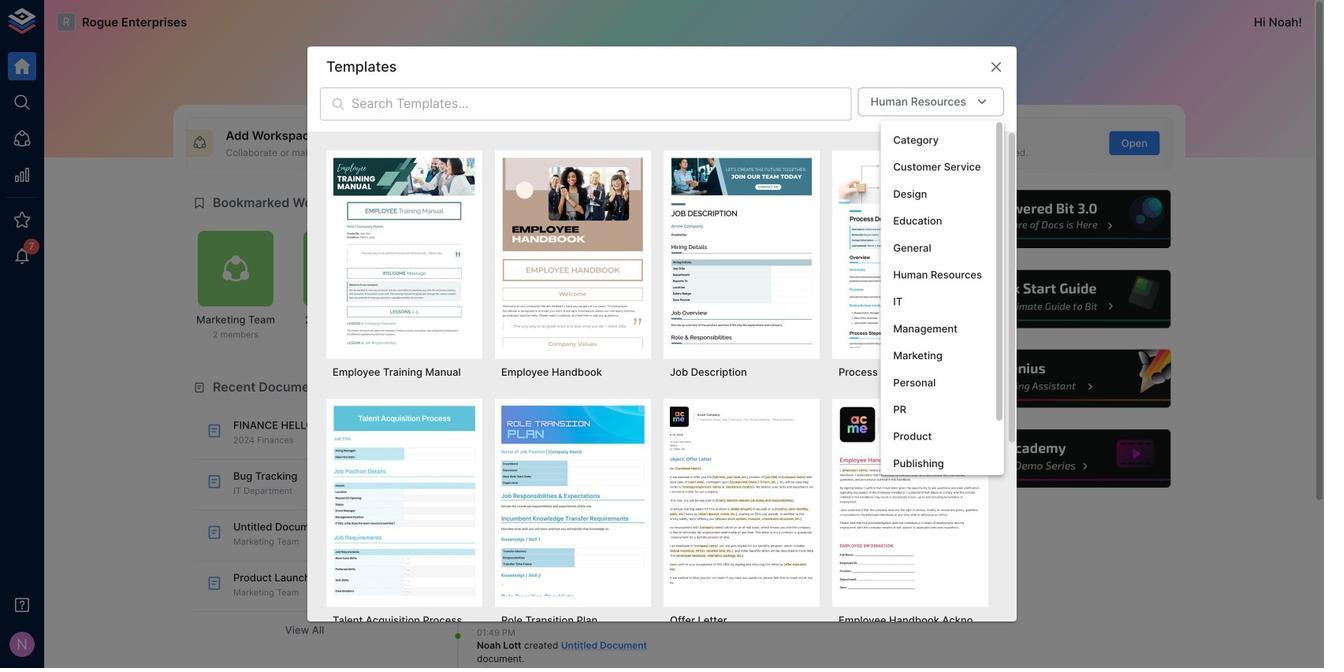 Task type: vqa. For each thing, say whether or not it's contained in the screenshot.
marketing within the 04:11 PM Tim Burton added Noah Lott to Marketing Team workspace .
no



Task type: describe. For each thing, give the bounding box(es) containing it.
talent acquisition process image
[[333, 405, 476, 596]]

employee training manual image
[[333, 157, 476, 348]]

process documentation image
[[839, 157, 982, 348]]

4 help image from the top
[[936, 428, 1173, 490]]

Search Templates... text field
[[352, 87, 852, 120]]

employee handbook image
[[501, 157, 645, 348]]

2 help image from the top
[[936, 268, 1173, 331]]



Task type: locate. For each thing, give the bounding box(es) containing it.
role transition plan image
[[501, 405, 645, 596]]

1 help image from the top
[[936, 188, 1173, 251]]

job description image
[[670, 157, 814, 348]]

help image
[[936, 188, 1173, 251], [936, 268, 1173, 331], [936, 348, 1173, 410], [936, 428, 1173, 490]]

offer letter image
[[670, 405, 814, 596]]

dialog
[[307, 46, 1017, 669]]

3 help image from the top
[[936, 348, 1173, 410]]

employee handbook acknowledgement form image
[[839, 405, 982, 596]]



